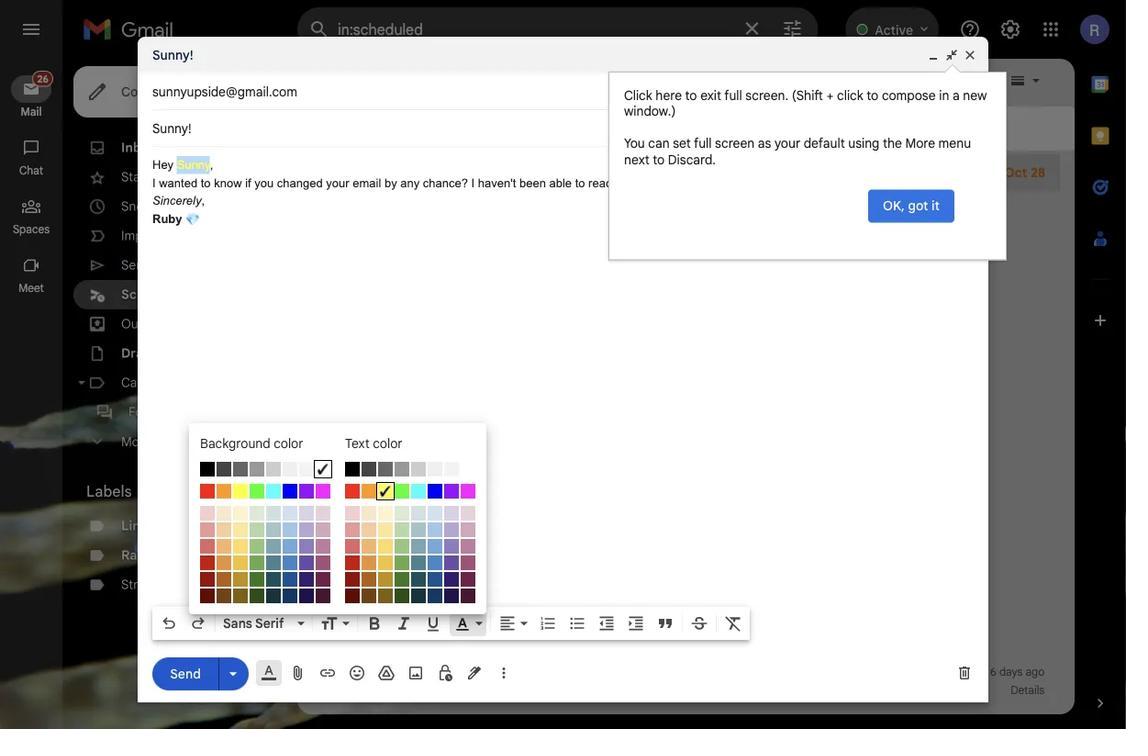 Task type: locate. For each thing, give the bounding box(es) containing it.
chance?
[[423, 176, 468, 190]]

rgb (76, 17, 48) image for row underneath rgb (106, 168, 79) image
[[316, 589, 331, 603]]

rgb (103, 78, 167) cell for rgb (111, 168, 220) cell corresponding to rgb (61, 133, 198) cell associated with 'rgb (69, 129, 142)' icon associated with rgb (106, 168, 79) image's rgb (69, 129, 142) cell
[[298, 555, 315, 571]]

rgb (217, 210, 233) cell for rgb (213, 166, 189) cell for rgb (234, 209, 220) icon at left bottom
[[443, 505, 460, 522]]

1 rgb (249, 203, 156) cell from the left
[[216, 522, 232, 538]]

0 horizontal spatial rgb (69, 129, 142) image
[[266, 556, 281, 570]]

rgb (191, 144, 0) cell left rgb (56, 118, 29) icon
[[377, 571, 394, 588]]

rgb (118, 165, 175) cell for rgb (182, 215, 168) cell associated with rgb (255, 229, 153) image
[[265, 538, 282, 555]]

rgb (0, 255, 0) cell left rgb (0, 255, 255) icon
[[249, 483, 265, 499]]

your inside hey sunny , i wanted to know if you changed your email by any chance? i haven't been able to reach you. sincerely ,
[[326, 176, 350, 190]]

1 rgb (68, 68, 68) cell from the left
[[216, 461, 232, 477]]

2 rgb (191, 144, 0) cell from the left
[[377, 571, 394, 588]]

0 horizontal spatial rgb (11, 83, 148) cell
[[282, 571, 298, 588]]

0 horizontal spatial rgb (162, 196, 201) cell
[[265, 522, 282, 538]]

using
[[849, 135, 880, 152]]

toggle split pane mode image
[[1009, 72, 1027, 90]]

rgb (153, 153, 153) image for rgb (153, 153, 153) cell for rgb (0, 255, 255) image
[[395, 462, 410, 477]]

2 rgb (159, 197, 232) cell from the left
[[427, 522, 443, 538]]

rgb (53, 28, 117) image left rgb (116, 27, 71) image
[[444, 572, 459, 587]]

rgb (255, 217, 102) cell for rgb (153, 0, 0) image at the left bottom of the page rgb (230, 145, 56) cell
[[232, 538, 249, 555]]

rgb (0, 255, 255) cell for rgb (0, 0, 255) image related to rgb (153, 0, 255) cell for rgb (243, 243, 243) cell related to rgb (0, 255, 255) image
[[410, 483, 427, 499]]

rgb (255, 217, 102) cell
[[232, 538, 249, 555], [377, 538, 394, 555]]

rgb (234, 209, 220) image
[[461, 506, 476, 521]]

0 horizontal spatial rgb (7, 55, 99) cell
[[282, 588, 298, 604]]

rgb (102, 102, 102) image
[[233, 462, 248, 477], [378, 462, 393, 477]]

0 horizontal spatial rgb (76, 17, 48) cell
[[315, 588, 331, 604]]

rgb (0, 0, 0) image up rgb (255, 0, 0) image
[[345, 462, 360, 477]]

rgb (111, 168, 220) image right rgb (118, 165, 175) icon
[[283, 539, 297, 554]]

2 rgb (153, 0, 0) cell from the left
[[344, 571, 361, 588]]

rgb (68, 68, 68) cell for rgb (0, 0, 0) cell related to rgb (255, 0, 0) icon
[[216, 461, 232, 477]]

1 rgb (194, 123, 160) cell from the left
[[315, 538, 331, 555]]

rgb (153, 0, 0) image
[[345, 572, 360, 587]]

rgb (180, 95, 6) cell for rgb (230, 145, 56) cell associated with rgb (153, 0, 0) icon on the left bottom of the page
[[361, 571, 377, 588]]

rgb (11, 83, 148) image for rgb (7, 55, 99) cell related to rgb (11, 83, 148) cell associated with rgb (61, 133, 198) cell associated with 'rgb (69, 129, 142)' icon associated with rgb (106, 168, 79) image's rgb (69, 129, 142) cell
[[283, 572, 297, 587]]

rgb (106, 168, 79) image
[[395, 556, 410, 570]]

rgb (106, 168, 79) cell up rgb (56, 118, 29) image at the left bottom of page
[[249, 555, 265, 571]]

0 horizontal spatial rgb (194, 123, 160) image
[[316, 539, 331, 554]]

0 horizontal spatial rgb (0, 0, 0) cell
[[199, 461, 216, 477]]

0 horizontal spatial rgb (208, 224, 227) image
[[266, 506, 281, 521]]

0 horizontal spatial rgb (208, 224, 227) cell
[[265, 505, 282, 522]]

1 horizontal spatial rgb (204, 204, 204) image
[[411, 462, 426, 477]]

rgb (111, 168, 220) image
[[283, 539, 297, 554], [428, 539, 443, 554]]

0 horizontal spatial rgb (0, 0, 255) image
[[283, 484, 297, 499]]

0 horizontal spatial scheduled
[[121, 286, 188, 303]]

0 horizontal spatial rgb (204, 204, 204) cell
[[265, 461, 282, 477]]

2 rgb (255, 229, 153) cell from the left
[[377, 522, 394, 538]]

1 rgb (180, 167, 214) image from the left
[[299, 522, 314, 537]]

i
[[152, 176, 156, 190], [472, 176, 475, 190]]

1 rgb (106, 168, 79) cell from the left
[[249, 555, 265, 571]]

0 horizontal spatial rgb (255, 217, 102) image
[[233, 539, 248, 554]]

sans
[[223, 615, 252, 631]]

rgb (19, 79, 92) cell for rgb (61, 133, 198) cell associated with 'rgb (69, 129, 142)' icon associated with rgb (106, 168, 79) image
[[265, 571, 282, 588]]

rgb (238, 238, 238) image for rgb (243, 243, 243) cell related to rgb (0, 255, 255) image
[[428, 462, 443, 477]]

rgb (162, 196, 201) cell
[[265, 522, 282, 538], [410, 522, 427, 538]]

rgb (53, 28, 117) cell left rgb (116, 27, 71) icon
[[298, 571, 315, 588]]

rgb (0, 255, 255) cell for rgb (0, 0, 255) image related to rgb (153, 0, 255) cell for rgb (243, 243, 243) cell related to rgb (0, 255, 255) icon
[[265, 483, 282, 499]]

1 horizontal spatial rgb (159, 197, 232) cell
[[427, 522, 443, 538]]

0 horizontal spatial rgb (255, 217, 102) cell
[[232, 538, 249, 555]]

1 horizontal spatial rgb (53, 28, 117) image
[[444, 572, 459, 587]]

28
[[1031, 164, 1046, 180]]

rgb (234, 209, 220) cell right rgb (217, 210, 233) image
[[460, 505, 477, 522]]

1 horizontal spatial your
[[775, 135, 801, 152]]

2 rgb (194, 123, 160) cell from the left
[[460, 538, 477, 555]]

1 rgb (159, 197, 232) image from the left
[[283, 522, 297, 537]]

0 horizontal spatial rgb (127, 96, 0) image
[[233, 589, 248, 603]]

linkedin link
[[121, 518, 175, 534]]

rgb (162, 196, 201) cell for rgb (69, 129, 142) cell for rgb (61, 133, 198) cell corresponding to rgb (106, 168, 79) icon's 'rgb (69, 129, 142)' icon's rgb (111, 168, 220) cell
[[410, 522, 427, 538]]

0 horizontal spatial rgb (180, 95, 6) cell
[[216, 571, 232, 588]]

refresh image
[[367, 72, 386, 90]]

rgb (69, 129, 142) image down rgb (118, 165, 175) icon
[[266, 556, 281, 570]]

2 rgb (204, 204, 204) image from the left
[[411, 462, 426, 477]]

2 rgb (142, 124, 195) image from the left
[[444, 539, 459, 554]]

rgb (120, 63, 4) image
[[217, 589, 231, 603]]

your left the email
[[326, 176, 350, 190]]

1 horizontal spatial rgb (249, 203, 156) image
[[362, 522, 376, 537]]

1 horizontal spatial rgb (182, 215, 168) cell
[[394, 522, 410, 538]]

1 rgb (11, 83, 148) image from the left
[[283, 572, 297, 587]]

0 horizontal spatial rgb (244, 204, 204) cell
[[199, 505, 216, 522]]

1 horizontal spatial rgb (153, 153, 153) cell
[[394, 461, 410, 477]]

0 horizontal spatial rgb (118, 165, 175) cell
[[265, 538, 282, 555]]

sunny
[[177, 158, 210, 172]]

1 rgb (0, 255, 0) cell from the left
[[249, 483, 265, 499]]

2 rgb (147, 196, 125) cell from the left
[[394, 538, 410, 555]]

rgb (68, 68, 68) image for rgb (255, 0, 0) image rgb (0, 0, 0) cell
[[362, 462, 376, 477]]

1 rgb (182, 215, 168) cell from the left
[[249, 522, 265, 538]]

hey inside hey sunny , i wanted to know if you changed your email by any chance? i haven't been able to reach you. sincerely ,
[[152, 158, 174, 172]]

rgb (246, 178, 107) cell
[[216, 538, 232, 555], [361, 538, 377, 555]]

rgb (127, 96, 0) image right rgb (120, 63, 4) image
[[233, 589, 248, 603]]

2 rgb (255, 153, 0) cell from the left
[[361, 483, 377, 499]]

2 rgb (208, 224, 227) image from the left
[[411, 506, 426, 521]]

rgb (255, 229, 153) cell for rgb (230, 145, 56) cell associated with rgb (153, 0, 0) icon on the left bottom of the page rgb (255, 217, 102) cell
[[377, 522, 394, 538]]

1 horizontal spatial rgb (153, 0, 255) cell
[[443, 483, 460, 499]]

rgb (255, 0, 255) image for row over rgb (207, 226, 243) image
[[461, 484, 476, 499]]

rgb (191, 144, 0) cell
[[232, 571, 249, 588], [377, 571, 394, 588]]

1 rgb (255, 153, 0) cell from the left
[[216, 483, 232, 499]]

rgb (106, 168, 79) cell for rgb (118, 165, 175) cell related to rgb (182, 215, 168) cell associated with rgb (255, 229, 153) image
[[249, 555, 265, 571]]

rgb (246, 178, 107) cell for rgb (230, 145, 56) cell associated with rgb (153, 0, 0) icon on the left bottom of the page rgb (255, 217, 102) cell's rgb (255, 229, 153) cell
[[361, 538, 377, 555]]

rgb (127, 96, 0) cell
[[232, 588, 249, 604], [377, 588, 394, 604]]

rgb (159, 197, 232) cell down rgb (207, 226, 243) image
[[427, 522, 443, 538]]

rgb (249, 203, 156) image
[[217, 522, 231, 537], [362, 522, 376, 537]]

0 horizontal spatial june!
[[551, 164, 583, 180]]

2 rgb (255, 217, 102) cell from the left
[[377, 538, 394, 555]]

1 rgb (39, 78, 19) cell from the left
[[249, 588, 265, 604]]

rgb (0, 255, 0) cell for rgb (0, 0, 255) image related to rgb (153, 0, 255) cell for rgb (243, 243, 243) cell related to rgb (0, 255, 255) image rgb (0, 255, 255) cell
[[394, 483, 410, 499]]

1 rgb (217, 210, 233) cell from the left
[[298, 505, 315, 522]]

rgb (241, 194, 50) cell for rgb (61, 133, 198) cell associated with 'rgb (69, 129, 142)' icon associated with rgb (106, 168, 79) image's rgb (69, 129, 142) cell rgb (56, 118, 29) cell
[[232, 555, 249, 571]]

2 rgb (159, 197, 232) image from the left
[[428, 522, 443, 537]]

rgb (207, 226, 243) cell
[[282, 505, 298, 522], [427, 505, 443, 522]]

rgb (182, 215, 168) image
[[250, 522, 264, 537]]

main menu image
[[20, 18, 42, 40]]

0 vertical spatial your
[[775, 135, 801, 152]]

rgb (127, 96, 0) image
[[233, 589, 248, 603], [378, 589, 393, 603]]

rgb (246, 178, 107) image up rgb (230, 145, 56) image
[[362, 539, 376, 554]]

1 horizontal spatial rgb (255, 242, 204) cell
[[377, 505, 394, 522]]

row up rgb (207, 226, 243) image
[[344, 483, 477, 499]]

ago
[[1026, 665, 1045, 679]]

rgb (234, 153, 153) cell
[[199, 522, 216, 538], [344, 522, 361, 538]]

2 rgb (182, 215, 168) cell from the left
[[394, 522, 410, 538]]

0 horizontal spatial rgb (102, 0, 0) cell
[[199, 588, 216, 604]]

2 rgb (244, 204, 204) image from the left
[[345, 506, 360, 521]]

1 rgb (255, 0, 255) cell from the left
[[315, 483, 331, 499]]

rgb (32, 18, 77) image left rgb (102, 0, 0) image
[[299, 589, 314, 603]]

rgb (241, 194, 50) image left rgb (106, 168, 79) image
[[233, 556, 248, 570]]

1 rgb (76, 17, 48) cell from the left
[[315, 588, 331, 604]]

2 rgb (204, 204, 204) cell from the left
[[410, 461, 427, 477]]

rgb (32, 18, 77) image
[[299, 589, 314, 603], [444, 589, 459, 603]]

1 horizontal spatial rgb (12, 52, 61) cell
[[410, 588, 427, 604]]

1 horizontal spatial rgb (244, 204, 204) image
[[345, 506, 360, 521]]

rgb (32, 18, 77) cell left rgb (102, 0, 0) image
[[298, 588, 315, 604]]

rgb (102, 102, 102) cell
[[232, 461, 249, 477], [377, 461, 394, 477]]

rgb (120, 63, 4) cell for the rgb (191, 144, 0) cell for rgb (230, 145, 56) cell associated with rgb (153, 0, 0) icon on the left bottom of the page
[[361, 588, 377, 604]]

1 rgb (32, 18, 77) cell from the left
[[298, 588, 315, 604]]

hey sunny , i wanted to know if you changed your email by any chance? i haven't been able to reach you. sincerely ,
[[152, 158, 644, 208]]

💎 image
[[186, 212, 200, 227]]

underline ‪(⌘u)‬ image
[[424, 615, 443, 634]]

rgb (32, 18, 77) image for rgb (53, 28, 117) image related to rgb (116, 27, 71) icon
[[299, 589, 314, 603]]

rgb (208, 224, 227) cell
[[265, 505, 282, 522], [410, 505, 427, 522]]

rgb (76, 17, 48) cell down rgb (116, 27, 71) image
[[460, 588, 477, 604]]

1 horizontal spatial rgb (111, 168, 220) image
[[428, 539, 443, 554]]

rgb (208, 224, 227) cell for rgb (255, 229, 153) icon rgb (182, 215, 168) cell
[[410, 505, 427, 522]]

rgb (234, 153, 153) image
[[200, 522, 215, 537], [345, 522, 360, 537]]

1 rgb (12, 52, 61) cell from the left
[[265, 588, 282, 604]]

2 rgb (127, 96, 0) image from the left
[[378, 589, 393, 603]]

you
[[255, 176, 274, 190]]

rgb (204, 0, 0) cell
[[199, 555, 216, 571], [344, 555, 361, 571]]

color up rgb (243, 243, 243) icon
[[274, 435, 303, 451]]

row
[[297, 154, 1061, 191], [199, 461, 331, 477], [344, 461, 477, 477], [199, 483, 331, 499], [344, 483, 477, 499], [199, 505, 331, 522], [344, 505, 477, 522], [199, 522, 331, 538], [344, 522, 477, 538], [199, 538, 331, 555], [344, 538, 477, 555], [199, 555, 331, 571], [344, 555, 477, 571], [199, 571, 331, 588], [344, 571, 477, 588], [199, 588, 331, 604], [344, 588, 477, 604]]

rgb (153, 0, 255) image
[[299, 484, 314, 499], [444, 484, 459, 499]]

rgb (234, 209, 220) cell right rgb (217, 210, 233) icon
[[315, 505, 331, 522]]

scheduled inside main content
[[415, 121, 477, 137]]

26
[[263, 141, 275, 155]]

1 rgb (111, 168, 220) cell from the left
[[282, 538, 298, 555]]

haven't
[[478, 176, 516, 190]]

2 rgb (0, 0, 255) cell from the left
[[427, 483, 443, 499]]

rgb (255, 229, 153) cell
[[232, 522, 249, 538], [377, 522, 394, 538]]

of
[[354, 684, 365, 697]]

rgb (159, 197, 232) image down rgb (207, 226, 243) image
[[428, 522, 443, 537]]

your inside you can set full screen as your default using the more menu next to discard.
[[775, 135, 801, 152]]

0 horizontal spatial rgb (103, 78, 167) image
[[299, 556, 314, 570]]

rgb (243, 243, 243) cell
[[298, 461, 315, 477], [443, 461, 460, 477]]

rgb (255, 255, 0) cell
[[232, 483, 249, 499], [377, 483, 394, 499]]

2 rgb (238, 238, 238) image from the left
[[428, 462, 443, 477]]

click
[[837, 87, 864, 103]]

rgb (238, 238, 238) cell left rgb (243, 243, 243) icon
[[282, 461, 298, 477]]

rgb (255, 153, 0) image for rgb (255, 0, 0) icon
[[217, 484, 231, 499]]

in
[[939, 87, 950, 103], [402, 121, 412, 137]]

1 rgb (162, 196, 201) cell from the left
[[265, 522, 282, 538]]

main content
[[297, 59, 1075, 714]]

snoozed
[[121, 198, 172, 214]]

rgb (204, 204, 204) image
[[266, 462, 281, 477], [411, 462, 426, 477]]

rgb (243, 243, 243) cell left rgb (255, 255, 255) "image"
[[298, 461, 315, 477]]

rgb (241, 194, 50) cell
[[232, 555, 249, 571], [377, 555, 394, 571]]

it
[[932, 198, 940, 214]]

2 rgb (153, 0, 255) image from the left
[[444, 484, 459, 499]]

2 rgb (243, 243, 243) cell from the left
[[443, 461, 460, 477]]

you!
[[685, 164, 709, 180]]

0 horizontal spatial rgb (103, 78, 167) cell
[[298, 555, 315, 571]]

rgb (255, 242, 204) image
[[233, 506, 248, 521], [378, 506, 393, 521]]

rgb (204, 0, 0) image for row underneath rgb (118, 165, 175) icon
[[200, 556, 215, 570]]

rgb (153, 153, 153) image
[[250, 462, 264, 477], [395, 462, 410, 477]]

rgb (68, 68, 68) image for rgb (0, 0, 0) cell related to rgb (255, 0, 0) icon
[[217, 462, 231, 477]]

rgb (142, 124, 195) cell
[[298, 538, 315, 555], [443, 538, 460, 555]]

1 vertical spatial ,
[[202, 194, 205, 208]]

rgb (241, 194, 50) cell left rgb (106, 168, 79) image
[[232, 555, 249, 571]]

rgb (180, 167, 214) image for "rgb (234, 209, 220)" cell associated with row above rgb (118, 165, 175) image
[[444, 522, 459, 537]]

1 horizontal spatial rgb (246, 178, 107) cell
[[361, 538, 377, 555]]

rgb (0, 0, 255) image for rgb (153, 0, 255) cell for rgb (243, 243, 243) cell related to rgb (0, 255, 255) image
[[428, 484, 443, 499]]

1 horizontal spatial rgb (180, 167, 214) image
[[444, 522, 459, 537]]

june! down the "you"
[[620, 164, 652, 180]]

1 horizontal spatial rgb (61, 133, 198) cell
[[427, 555, 443, 571]]

tab list
[[1075, 59, 1127, 663]]

rgb (252, 229, 205) cell
[[216, 505, 232, 522], [361, 505, 377, 522]]

1 vertical spatial more
[[121, 434, 151, 450]]

1 rgb (255, 255, 0) cell from the left
[[232, 483, 249, 499]]

rgb (255, 242, 204) cell
[[232, 505, 249, 522], [377, 505, 394, 522]]

2 rgb (194, 123, 160) image from the left
[[461, 539, 476, 554]]

rgb (11, 83, 148) cell down rgb (61, 133, 198) icon
[[282, 571, 298, 588]]

rgb (255, 229, 153) cell left rgb (182, 215, 168) image at the bottom of page
[[232, 522, 249, 538]]

rgb (61, 133, 198) cell right 1
[[282, 555, 298, 571]]

mail heading
[[0, 105, 62, 119]]

rgb (255, 0, 255) cell
[[315, 483, 331, 499], [460, 483, 477, 499]]

rgb (234, 153, 153) cell up rgb (224, 102, 102) image
[[199, 522, 216, 538]]

rgb (7, 55, 99) image down rgb (61, 133, 198) icon
[[283, 589, 297, 603]]

2 rgb (0, 255, 0) image from the left
[[395, 484, 410, 499]]

rgb (241, 194, 50) image
[[233, 556, 248, 570], [378, 556, 393, 570]]

labels
[[86, 482, 132, 500]]

more right the
[[906, 135, 936, 152]]

rgb (244, 204, 204) cell for rgb (249, 203, 156) cell related to rgb (252, 229, 205) icon
[[344, 505, 361, 522]]

inbox
[[121, 140, 156, 156]]

1 color from the left
[[274, 435, 303, 451]]

rgb (166, 77, 121) image
[[316, 556, 331, 570], [461, 556, 476, 570]]

2 rgb (0, 255, 0) cell from the left
[[394, 483, 410, 499]]

default
[[804, 135, 845, 152]]

rgb (103, 78, 167) image right rgb (61, 133, 198) icon
[[299, 556, 314, 570]]

1 horizontal spatial rgb (238, 238, 238) cell
[[427, 461, 443, 477]]

0 vertical spatial in
[[939, 87, 950, 103]]

1 rgb (153, 0, 255) cell from the left
[[298, 483, 315, 499]]

rgb (111, 168, 220) cell right rgb (118, 165, 175) icon
[[282, 538, 298, 555]]

1 rgb (255, 153, 0) image from the left
[[217, 484, 231, 499]]

rgb (246, 178, 107) cell up rgb (230, 145, 56) icon
[[216, 538, 232, 555]]

gb
[[380, 684, 396, 697]]

rgb (213, 166, 189) cell down rgb (234, 209, 220) icon at left bottom
[[460, 522, 477, 538]]

rgb (118, 165, 175) cell for rgb (255, 229, 153) icon rgb (182, 215, 168) cell
[[410, 538, 427, 555]]

0 horizontal spatial rgb (56, 118, 29) cell
[[249, 571, 265, 588]]

rgb (61, 133, 198) cell for 'rgb (69, 129, 142)' icon associated with rgb (106, 168, 79) image
[[282, 555, 298, 571]]

2 rgb (53, 28, 117) cell from the left
[[443, 571, 460, 588]]

1 rgb (102, 102, 102) cell from the left
[[232, 461, 249, 477]]

rgb (111, 168, 220) image up rgb (61, 133, 198) image
[[428, 539, 443, 554]]

rgb (234, 209, 220) cell
[[315, 505, 331, 522], [460, 505, 477, 522]]

rgb (103, 78, 167) cell
[[298, 555, 315, 571], [443, 555, 460, 571]]

1 rgb (207, 226, 243) cell from the left
[[282, 505, 298, 522]]

rgb (19, 79, 92) cell
[[265, 571, 282, 588], [410, 571, 427, 588]]

rgb (0, 0, 255) cell right rgb (0, 255, 255) icon
[[282, 483, 298, 499]]

rgb (12, 52, 61) cell
[[265, 588, 282, 604], [410, 588, 427, 604]]

rgb (153, 0, 255) image down rgb (243, 243, 243) image
[[444, 484, 459, 499]]

rgb (255, 255, 0) image for "rgb (255, 153, 0)" icon for rgb (255, 0, 0) image
[[378, 484, 393, 499]]

rgb (166, 77, 121) cell
[[315, 555, 331, 571], [460, 555, 477, 571]]

rgb (11, 83, 148) cell
[[282, 571, 298, 588], [427, 571, 443, 588]]

0 horizontal spatial rgb (53, 28, 117) cell
[[298, 571, 315, 588]]

rgb (224, 102, 102) image
[[200, 539, 215, 554]]

rgb (255, 0, 0) cell
[[199, 483, 216, 499], [344, 483, 361, 499]]

rgb (217, 234, 211) cell up rgb (182, 215, 168) image at the bottom of page
[[249, 505, 265, 522]]

0 horizontal spatial rgb (255, 153, 0) cell
[[216, 483, 232, 499]]

discard draft ‪(⌘⇧d)‬ image
[[956, 664, 974, 682]]

menu
[[939, 135, 972, 152]]

rgb (213, 166, 189) image down rgb (234, 209, 220) image in the bottom of the page
[[316, 522, 331, 537]]

rgb (116, 27, 71) image
[[461, 572, 476, 587]]

row up rgb (182, 215, 168) image at the bottom of page
[[199, 505, 331, 522]]

1 horizontal spatial rgb (255, 153, 0) cell
[[361, 483, 377, 499]]

to
[[686, 87, 697, 103], [867, 87, 879, 103], [653, 152, 665, 168], [201, 176, 211, 190], [575, 176, 585, 190]]

2 rgb (106, 168, 79) cell from the left
[[394, 555, 410, 571]]

0 horizontal spatial rgb (255, 242, 204) image
[[233, 506, 248, 521]]

send button
[[152, 657, 219, 690]]

rgb (234, 209, 220) cell for row above rgb (118, 165, 175) image
[[460, 505, 477, 522]]

2 rgb (111, 168, 220) cell from the left
[[427, 538, 443, 555]]

rgb (162, 196, 201) image right rgb (182, 215, 168) icon
[[411, 522, 426, 537]]

2 rgb (153, 153, 153) cell from the left
[[394, 461, 410, 477]]

0 horizontal spatial rgb (0, 255, 0) cell
[[249, 483, 265, 499]]

rgb (213, 166, 189) cell
[[315, 522, 331, 538], [460, 522, 477, 538]]

rgb (238, 238, 238) cell left rgb (243, 243, 243) image
[[427, 461, 443, 477]]

rgb (249, 203, 156) image for rgb (230, 145, 56) cell associated with rgb (153, 0, 0) icon on the left bottom of the page rgb (255, 217, 102) cell's rgb (255, 229, 153) cell
[[362, 522, 376, 537]]

0 horizontal spatial rgb (246, 178, 107) cell
[[216, 538, 232, 555]]

rgb (7, 55, 99) image
[[283, 589, 297, 603], [428, 589, 443, 603]]

rgb (153, 153, 153) cell for rgb (0, 255, 255) image
[[394, 461, 410, 477]]

rgb (153, 0, 0) cell up rgb (102, 0, 0) icon
[[199, 571, 216, 588]]

rgb (217, 234, 211) image up rgb (182, 215, 168) icon
[[395, 506, 410, 521]]

0 horizontal spatial rgb (204, 0, 0) cell
[[199, 555, 216, 571]]

1 rgb (243, 243, 243) cell from the left
[[298, 461, 315, 477]]

rgb (69, 129, 142) image for rgb (106, 168, 79) image
[[266, 556, 281, 570]]

1 rgb (224, 102, 102) cell from the left
[[199, 538, 216, 555]]

1 rgb (194, 123, 160) image from the left
[[316, 539, 331, 554]]

0 horizontal spatial rgb (19, 79, 92) image
[[266, 572, 281, 587]]

2 rgb (180, 95, 6) image from the left
[[362, 572, 376, 587]]

rgb (230, 145, 56) cell up rgb (120, 63, 4) icon
[[361, 555, 377, 571]]

rgb (0, 255, 0) cell
[[249, 483, 265, 499], [394, 483, 410, 499]]

0 horizontal spatial rgb (217, 234, 211) image
[[250, 506, 264, 521]]

scheduled left will
[[415, 121, 477, 137]]

alert dialog
[[609, 64, 1007, 260]]

0 horizontal spatial rgb (0, 255, 0) image
[[250, 484, 264, 499]]

rgb (103, 78, 167) image for rgb (61, 133, 198) cell associated with 'rgb (69, 129, 142)' icon associated with rgb (106, 168, 79) image
[[299, 556, 314, 570]]

0 horizontal spatial rgb (127, 96, 0) cell
[[232, 588, 249, 604]]

0 horizontal spatial rgb (238, 238, 238) cell
[[282, 461, 298, 477]]

rgb (255, 255, 255) cell
[[460, 461, 477, 477]]

rgb (217, 234, 211) image for rgb (182, 215, 168) cell associated with rgb (255, 229, 153) image
[[250, 506, 264, 521]]

rgb (217, 210, 233) image
[[444, 506, 459, 521]]

rgb (7, 55, 99) image for rgb (39, 78, 19) icon
[[283, 589, 297, 603]]

2 rgb (213, 166, 189) cell from the left
[[460, 522, 477, 538]]

to: junececi7
[[367, 164, 443, 180]]

rgb (234, 153, 153) cell for row above rgb (118, 165, 175) image
[[344, 522, 361, 538]]

rgb (255, 0, 255) cell up rgb (234, 209, 220) image in the bottom of the page
[[315, 483, 331, 499]]

undo ‪(⌘z)‬ image
[[160, 614, 178, 633]]

rgb (61, 133, 198) cell
[[282, 555, 298, 571], [427, 555, 443, 571]]

1 horizontal spatial rgb (11, 83, 148) cell
[[427, 571, 443, 588]]

Message Body text field
[[152, 156, 974, 601]]

2 rgb (11, 83, 148) image from the left
[[428, 572, 443, 587]]

spaces
[[13, 223, 50, 236]]

0 horizontal spatial rgb (32, 18, 77) cell
[[298, 588, 315, 604]]

rgb (69, 129, 142) cell
[[265, 555, 282, 571], [410, 555, 427, 571]]

rgb (191, 144, 0) cell for rgb (230, 145, 56) cell associated with rgb (153, 0, 0) icon on the left bottom of the page
[[377, 571, 394, 588]]

rgb (244, 204, 204) image left rgb (252, 229, 205) image
[[200, 506, 215, 521]]

0 horizontal spatial rgb (106, 168, 79) cell
[[249, 555, 265, 571]]

outbox
[[121, 316, 165, 332]]

rgb (159, 197, 232) cell
[[282, 522, 298, 538], [427, 522, 443, 538]]

drafts
[[121, 345, 160, 361]]

here
[[656, 87, 682, 103]]

0 horizontal spatial rgb (243, 243, 243) cell
[[298, 461, 315, 477]]

1 horizontal spatial rgb (166, 77, 121) cell
[[460, 555, 477, 571]]

rgb (180, 167, 214) cell down rgb (217, 210, 233) icon
[[298, 522, 315, 538]]

2 rgb (204, 0, 0) image from the left
[[345, 556, 360, 570]]

1 horizontal spatial rgb (230, 145, 56) cell
[[361, 555, 377, 571]]

rgb (147, 196, 125) image
[[250, 539, 264, 554], [395, 539, 410, 554]]

2 rgb (76, 17, 48) cell from the left
[[460, 588, 477, 604]]

rgb (217, 210, 233) cell
[[298, 505, 315, 522], [443, 505, 460, 522]]

rgb (32, 18, 77) cell for rgb (53, 28, 117) image related to rgb (116, 27, 71) image
[[443, 588, 460, 604]]

important
[[121, 228, 179, 244]]

1 rgb (166, 77, 121) cell from the left
[[315, 555, 331, 571]]

of 15 gb
[[351, 684, 396, 697]]

0 horizontal spatial rgb (32, 18, 77) image
[[299, 589, 314, 603]]

last
[[881, 665, 903, 679]]

1 rgb (204, 204, 204) cell from the left
[[265, 461, 282, 477]]

rgb (153, 0, 0) cell
[[199, 571, 216, 588], [344, 571, 361, 588]]

footer containing last account activity: 6 days ago
[[297, 663, 1061, 700]]

redo ‪(⌘y)‬ image
[[189, 614, 208, 633]]

0 horizontal spatial rgb (246, 178, 107) image
[[217, 539, 231, 554]]

advanced search options image
[[774, 10, 811, 47]]

rgb (127, 96, 0) cell right rgb (120, 63, 4) image
[[232, 588, 249, 604]]

send
[[170, 665, 201, 682]]

2 rgb (76, 17, 48) image from the left
[[461, 589, 476, 603]]

rgb (118, 165, 175) cell
[[265, 538, 282, 555], [410, 538, 427, 555]]

rgb (111, 168, 220) cell
[[282, 538, 298, 555], [427, 538, 443, 555]]

rgb (0, 0, 255) cell
[[282, 483, 298, 499], [427, 483, 443, 499]]

1 vertical spatial full
[[694, 135, 712, 152]]

rgb (32, 18, 77) cell
[[298, 588, 315, 604], [443, 588, 460, 604]]

0 horizontal spatial rgb (69, 129, 142) cell
[[265, 555, 282, 571]]

4
[[269, 519, 275, 533]]

color
[[274, 435, 303, 451], [373, 435, 403, 451]]

rgb (217, 234, 211) cell
[[249, 505, 265, 522], [394, 505, 410, 522]]

rgb (180, 95, 6) cell
[[216, 571, 232, 588], [361, 571, 377, 588]]

rgb (76, 17, 48) image
[[316, 589, 331, 603], [461, 589, 476, 603]]

rgb (180, 167, 214) cell
[[298, 522, 315, 538], [443, 522, 460, 538]]

rgb (0, 0, 0) cell
[[199, 461, 216, 477], [344, 461, 361, 477]]

rgb (255, 0, 255) image
[[316, 484, 331, 499], [461, 484, 476, 499]]

0 horizontal spatial rgb (166, 77, 121) image
[[316, 556, 331, 570]]

rgb (244, 204, 204) image
[[200, 506, 215, 521], [345, 506, 360, 521]]

as
[[758, 135, 772, 152]]

rgb (162, 196, 201) cell right rgb (182, 215, 168) icon
[[410, 522, 427, 538]]

0 horizontal spatial rgb (11, 83, 148) image
[[283, 572, 297, 587]]

rgb (61, 133, 198) cell right rgb (106, 168, 79) icon
[[427, 555, 443, 571]]

rgb (255, 242, 204) cell right rgb (252, 229, 205) icon
[[377, 505, 394, 522]]

rgb (56, 118, 29) cell
[[249, 571, 265, 588], [394, 571, 410, 588]]

rgb (208, 224, 227) image
[[266, 506, 281, 521], [411, 506, 426, 521]]

drafts link
[[121, 345, 160, 361]]

rgb (207, 226, 243) cell for rgb (213, 166, 189) cell for rgb (234, 209, 220) icon at left bottom the "rgb (180, 167, 214)" cell
[[427, 505, 443, 522]]

rgb (7, 55, 99) cell down rgb (61, 133, 198) icon
[[282, 588, 298, 604]]

rgb (102, 0, 0) cell down rgb (153, 0, 0) image at the left bottom of the page
[[199, 588, 216, 604]]

rgb (120, 63, 4) cell
[[216, 588, 232, 604], [361, 588, 377, 604]]

2 rgb (19, 79, 92) cell from the left
[[410, 571, 427, 588]]

rgb (12, 52, 61) image right rgb (39, 78, 19) image
[[411, 589, 426, 603]]

rgb (142, 124, 195) image
[[299, 539, 314, 554], [444, 539, 459, 554]]

rgb (244, 204, 204) image for rgb (244, 204, 204) cell related to rgb (249, 203, 156) cell related to rgb (252, 229, 205) icon
[[345, 506, 360, 521]]

settings image
[[1000, 18, 1022, 40]]

1 horizontal spatial more
[[906, 135, 936, 152]]

1 horizontal spatial rgb (0, 0, 0) image
[[345, 462, 360, 477]]

rgb (39, 78, 19) cell
[[249, 588, 265, 604], [394, 588, 410, 604]]

quote ‪(⌘⇧9)‬ image
[[657, 614, 675, 633]]

2 rgb (102, 102, 102) image from the left
[[378, 462, 393, 477]]

1 rgb (204, 0, 0) image from the left
[[200, 556, 215, 570]]

rgb (204, 0, 0) image for row above rgb (56, 118, 29) icon
[[345, 556, 360, 570]]

rgb (217, 234, 211) image for rgb (255, 229, 153) icon rgb (182, 215, 168) cell
[[395, 506, 410, 521]]

rgb (106, 168, 79) cell
[[249, 555, 265, 571], [394, 555, 410, 571]]

navigation
[[0, 59, 64, 729]]

1 horizontal spatial rgb (7, 55, 99) cell
[[427, 588, 443, 604]]

compose
[[121, 84, 179, 100]]

starred
[[121, 169, 165, 185]]

rgb (180, 95, 6) image for rgb (153, 0, 0) image at the left bottom of the page rgb (230, 145, 56) cell
[[217, 572, 231, 587]]

june!
[[551, 164, 583, 180], [620, 164, 652, 180]]

2 rgb (213, 166, 189) image from the left
[[461, 522, 476, 537]]

rgb (166, 77, 121) image up rgb (116, 27, 71) icon
[[316, 556, 331, 570]]

1 rgb (0, 0, 255) image from the left
[[283, 484, 297, 499]]

new
[[963, 87, 987, 103]]

1 horizontal spatial rgb (204, 0, 0) image
[[345, 556, 360, 570]]

rgb (234, 209, 220) cell for row on top of rgb (118, 165, 175) icon
[[315, 505, 331, 522]]

2 rgb (238, 238, 238) cell from the left
[[427, 461, 443, 477]]

0 horizontal spatial rgb (153, 153, 153) cell
[[249, 461, 265, 477]]

rgb (213, 166, 189) image for row on top of rgb (106, 168, 79) icon
[[461, 522, 476, 537]]

meet
[[19, 281, 44, 295]]

0 horizontal spatial in
[[402, 121, 412, 137]]

rgb (238, 238, 238) image
[[283, 462, 297, 477], [428, 462, 443, 477]]

rgb (68, 68, 68) cell
[[216, 461, 232, 477], [361, 461, 377, 477]]

background color
[[200, 435, 303, 451]]

rgb (0, 0, 255) image right rgb (0, 255, 255) icon
[[283, 484, 297, 499]]

window.)
[[624, 103, 676, 119]]

rgb (255, 255, 0) image right rgb (255, 0, 0) icon
[[233, 484, 248, 499]]

rgb (180, 95, 6) image
[[217, 572, 231, 587], [362, 572, 376, 587]]

1 horizontal spatial rgb (142, 124, 195) cell
[[443, 538, 460, 555]]

rgb (53, 28, 117) image
[[299, 572, 314, 587], [444, 572, 459, 587]]

rgb (68, 68, 68) image
[[217, 462, 231, 477], [362, 462, 376, 477]]

insert files using drive image
[[377, 664, 396, 682]]

1 horizontal spatial rgb (241, 194, 50) cell
[[377, 555, 394, 571]]

rgb (127, 96, 0) image left rgb (39, 78, 19) image
[[378, 589, 393, 603]]

rgb (153, 0, 0) image
[[200, 572, 215, 587]]

2 rgb (230, 145, 56) cell from the left
[[361, 555, 377, 571]]

rgb (11, 83, 148) image
[[283, 572, 297, 587], [428, 572, 443, 587]]

+
[[827, 87, 834, 103]]

categories link
[[121, 375, 185, 391]]

rgb (116, 27, 71) cell
[[315, 571, 331, 588], [460, 571, 477, 588]]

rgb (244, 204, 204) cell
[[199, 505, 216, 522], [344, 505, 361, 522]]

rgb (162, 196, 201) cell up rgb (118, 165, 175) icon
[[265, 522, 282, 538]]

navigation containing mail
[[0, 59, 64, 729]]

more send options image
[[224, 665, 242, 683]]

hey
[[152, 158, 174, 172], [595, 164, 618, 180]]

full
[[725, 87, 743, 103], [694, 135, 712, 152]]

1 rgb (180, 95, 6) image from the left
[[217, 572, 231, 587]]

1 rgb (234, 153, 153) cell from the left
[[199, 522, 216, 538]]

0 horizontal spatial rgb (76, 17, 48) image
[[316, 589, 331, 603]]

rgb (234, 153, 153) cell for row on top of rgb (118, 165, 175) icon
[[199, 522, 216, 538]]

details link
[[1011, 684, 1045, 697]]

1 rgb (61, 133, 198) cell from the left
[[282, 555, 298, 571]]

rgb (194, 123, 160) cell for rgb (213, 166, 189) cell for rgb (234, 209, 220) icon at left bottom the "rgb (180, 167, 214)" cell
[[460, 538, 477, 555]]

Search in mail search field
[[297, 7, 818, 51]]

hey right -
[[595, 164, 618, 180]]

rgb (19, 79, 92) image for rgb (56, 118, 29) cell corresponding to rgb (69, 129, 142) cell for rgb (61, 133, 198) cell corresponding to rgb (106, 168, 79) icon's 'rgb (69, 129, 142)' icon
[[411, 572, 426, 587]]

rgb (255, 255, 0) image
[[233, 484, 248, 499], [378, 484, 393, 499]]

1 rgb (180, 167, 214) cell from the left
[[298, 522, 315, 538]]

1 rgb (103, 78, 167) cell from the left
[[298, 555, 315, 571]]

strikethrough ‪(⌘⇧x)‬ image
[[690, 614, 709, 633]]

1 rgb (217, 234, 211) image from the left
[[250, 506, 264, 521]]

1 rgb (19, 79, 92) cell from the left
[[265, 571, 282, 588]]

rgb (147, 196, 125) cell left rgb (118, 165, 175) image
[[394, 538, 410, 555]]

1 horizontal spatial rgb (7, 55, 99) image
[[428, 589, 443, 603]]

rgb (39, 78, 19) cell down rgb (56, 118, 29) icon
[[394, 588, 410, 604]]

rgb (19, 79, 92) image right rgb (56, 118, 29) image at the left bottom of page
[[266, 572, 281, 587]]

1 rgb (127, 96, 0) image from the left
[[233, 589, 248, 603]]

minimize image
[[926, 48, 941, 62]]

rgb (204, 204, 204) cell
[[265, 461, 282, 477], [410, 461, 427, 477]]

linkedin
[[121, 518, 175, 534]]

2 rgb (180, 167, 214) image from the left
[[444, 522, 459, 537]]

rgb (69, 129, 142) cell right rgb (106, 168, 79) icon
[[410, 555, 427, 571]]

rgb (166, 77, 121) cell for rgb (194, 123, 160) "cell" corresponding to rgb (213, 166, 189) cell for rgb (234, 209, 220) icon at left bottom the "rgb (180, 167, 214)" cell
[[460, 555, 477, 571]]

rgb (103, 78, 167) image for rgb (61, 133, 198) cell corresponding to rgb (106, 168, 79) icon's 'rgb (69, 129, 142)' icon
[[444, 556, 459, 570]]

rgb (191, 144, 0) image for rgb (153, 0, 0) image at the left bottom of the page rgb (230, 145, 56) cell
[[233, 572, 248, 587]]

rgb (12, 52, 61) cell right rgb (39, 78, 19) icon
[[265, 588, 282, 604]]

spaces heading
[[0, 222, 62, 237]]

rgb (217, 210, 233) image
[[299, 506, 314, 521]]

rgb (68, 68, 68) image down text color
[[362, 462, 376, 477]]

rgb (194, 123, 160) cell
[[315, 538, 331, 555], [460, 538, 477, 555]]

rgb (120, 63, 4) cell right rgb (102, 0, 0) icon
[[216, 588, 232, 604]]

0 horizontal spatial your
[[326, 176, 350, 190]]

rgb (162, 196, 201) image
[[266, 522, 281, 537], [411, 522, 426, 537]]

rgb (217, 234, 211) image
[[250, 506, 264, 521], [395, 506, 410, 521]]

1 rgb (255, 0, 0) cell from the left
[[199, 483, 216, 499]]

chat heading
[[0, 163, 62, 178]]

rgb (53, 28, 117) cell left rgb (116, 27, 71) image
[[443, 571, 460, 588]]

1 rgb (255, 217, 102) cell from the left
[[232, 538, 249, 555]]

rgb (255, 0, 0) cell for "rgb (255, 153, 0)" icon associated with rgb (255, 0, 0) icon
[[199, 483, 216, 499]]

1 horizontal spatial rgb (234, 153, 153) cell
[[344, 522, 361, 538]]

text
[[345, 435, 370, 451]]

stripe
[[121, 577, 156, 593]]

rgb (252, 229, 205) image
[[217, 506, 231, 521]]

rgb (255, 0, 0) cell down the text
[[344, 483, 361, 499]]

rgb (255, 0, 255) image up rgb (234, 209, 220) image in the bottom of the page
[[316, 484, 331, 499]]

footer
[[297, 663, 1061, 700]]

rgb (102, 0, 0) cell
[[199, 588, 216, 604], [344, 588, 361, 604]]

2 rgb (180, 95, 6) cell from the left
[[361, 571, 377, 588]]

rgb (180, 95, 6) cell for rgb (153, 0, 0) image at the left bottom of the page rgb (230, 145, 56) cell
[[216, 571, 232, 588]]

rgb (0, 0, 255) image for rgb (153, 0, 255) cell for rgb (243, 243, 243) cell related to rgb (0, 255, 255) icon
[[283, 484, 297, 499]]

2 rgb (166, 77, 121) image from the left
[[461, 556, 476, 570]]

rgb (194, 123, 160) image for rgb (213, 166, 189) cell for rgb (234, 209, 220) icon at left bottom
[[461, 539, 476, 554]]

rgb (153, 153, 153) cell
[[249, 461, 265, 477], [394, 461, 410, 477]]

insert link ‪(⌘k)‬ image
[[319, 664, 337, 682]]

1 horizontal spatial rgb (162, 196, 201) image
[[411, 522, 426, 537]]

rgb (68, 68, 68) image down background
[[217, 462, 231, 477]]

1 rgb (103, 78, 167) image from the left
[[299, 556, 314, 570]]

rgb (244, 204, 204) cell left rgb (252, 229, 205) image
[[199, 505, 216, 522]]

rgb (103, 78, 167) image
[[299, 556, 314, 570], [444, 556, 459, 570]]

1 rgb (244, 204, 204) image from the left
[[200, 506, 215, 521]]

sent link
[[121, 257, 148, 273]]

0 horizontal spatial rgb (213, 166, 189) cell
[[315, 522, 331, 538]]

days
[[1000, 665, 1023, 679]]

rgb (224, 102, 102) cell
[[199, 538, 216, 555], [344, 538, 361, 555]]

rgb (224, 102, 102) cell for row on top of rgb (106, 168, 79) icon
[[344, 538, 361, 555]]

rgb (213, 166, 189) image
[[316, 522, 331, 537], [461, 522, 476, 537]]

rgb (7, 55, 99) cell up underline ‪(⌘u)‬ icon
[[427, 588, 443, 604]]

rgb (32, 18, 77) cell up formatting options toolbar
[[443, 588, 460, 604]]

rgb (255, 255, 0) image right rgb (255, 0, 0) image
[[378, 484, 393, 499]]

rgb (76, 17, 48) cell
[[315, 588, 331, 604], [460, 588, 477, 604]]

rgb (153, 0, 255) image for rgb (153, 0, 255) cell for rgb (243, 243, 243) cell related to rgb (0, 255, 255) icon
[[299, 484, 314, 499]]

can
[[649, 135, 670, 152]]

rgb (0, 0, 0) cell for rgb (255, 0, 0) icon
[[199, 461, 216, 477]]

2 rgb (162, 196, 201) image from the left
[[411, 522, 426, 537]]

rgb (153, 0, 255) cell
[[298, 483, 315, 499], [443, 483, 460, 499]]

1 rgb (116, 27, 71) cell from the left
[[315, 571, 331, 588]]

mail, 26 unread messages image
[[30, 75, 51, 92]]

1 rgb (12, 52, 61) image from the left
[[266, 589, 281, 603]]

1 horizontal spatial rgb (127, 96, 0) cell
[[377, 588, 394, 604]]

2 rgb (255, 0, 255) image from the left
[[461, 484, 476, 499]]

0 horizontal spatial rgb (0, 0, 0) image
[[200, 462, 215, 477]]

time.
[[658, 121, 687, 137]]

rgb (238, 238, 238) cell
[[282, 461, 298, 477], [427, 461, 443, 477]]

rgb (230, 145, 56) cell
[[216, 555, 232, 571], [361, 555, 377, 571]]

rgb (147, 196, 125) cell for rgb (69, 129, 142) cell for rgb (61, 133, 198) cell corresponding to rgb (106, 168, 79) icon's 'rgb (69, 129, 142)' icon
[[394, 538, 410, 555]]

0 horizontal spatial rgb (0, 0, 255) cell
[[282, 483, 298, 499]]

been
[[520, 176, 546, 190]]

rgb (166, 77, 121) cell up rgb (116, 27, 71) icon
[[315, 555, 331, 571]]

rgb (246, 178, 107) image for rgb (230, 145, 56) cell associated with rgb (153, 0, 0) icon on the left bottom of the page rgb (255, 217, 102) cell
[[362, 539, 376, 554]]

2 rgb (249, 203, 156) cell from the left
[[361, 522, 377, 538]]

rgb (213, 166, 189) image down rgb (234, 209, 220) icon at left bottom
[[461, 522, 476, 537]]

rgb (255, 153, 0) cell
[[216, 483, 232, 499], [361, 483, 377, 499]]

rgb (255, 229, 153) image
[[233, 522, 248, 537]]

rgb (241, 194, 50) image for rgb (61, 133, 198) cell associated with 'rgb (69, 129, 142)' icon associated with rgb (106, 168, 79) image's rgb (69, 129, 142) cell rgb (56, 118, 29) cell
[[233, 556, 248, 570]]

0 horizontal spatial rgb (255, 255, 0) image
[[233, 484, 248, 499]]

miss
[[655, 164, 682, 180]]

0 horizontal spatial rgb (234, 153, 153) cell
[[199, 522, 216, 538]]

rgb (106, 168, 79) image
[[250, 556, 264, 570]]

1 rgb (11, 83, 148) cell from the left
[[282, 571, 298, 588]]

rgb (207, 226, 243) image
[[283, 506, 297, 521]]

rgb (194, 123, 160) cell for rgb (234, 209, 220) image in the bottom of the page's rgb (213, 166, 189) cell's the "rgb (180, 167, 214)" cell
[[315, 538, 331, 555]]

1 horizontal spatial rgb (204, 0, 0) cell
[[344, 555, 361, 571]]

rgb (0, 0, 255) image right rgb (0, 255, 255) image
[[428, 484, 443, 499]]

rgb (180, 167, 214) image down rgb (217, 210, 233) icon
[[299, 522, 314, 537]]

rgb (142, 124, 195) cell for rgb (213, 166, 189) cell for rgb (234, 209, 220) icon at left bottom the "rgb (180, 167, 214)" cell
[[443, 538, 460, 555]]

full right exit
[[725, 87, 743, 103]]

2 rgb (147, 196, 125) image from the left
[[395, 539, 410, 554]]

ok,
[[883, 198, 905, 214]]

rgb (0, 255, 255) cell
[[265, 483, 282, 499], [410, 483, 427, 499]]

rgb (7, 55, 99) cell
[[282, 588, 298, 604], [427, 588, 443, 604]]

you.
[[622, 176, 644, 190]]

details
[[1011, 684, 1045, 697]]

rgb (244, 204, 204) image left rgb (252, 229, 205) icon
[[345, 506, 360, 521]]

1 horizontal spatial rgb (255, 229, 153) cell
[[377, 522, 394, 538]]

rgb (153, 0, 255) cell for rgb (243, 243, 243) cell related to rgb (0, 255, 255) image
[[443, 483, 460, 499]]

1 horizontal spatial rgb (217, 234, 211) cell
[[394, 505, 410, 522]]

rgb (0, 255, 0) image
[[250, 484, 264, 499], [395, 484, 410, 499]]

rgb (204, 0, 0) image
[[200, 556, 215, 570], [345, 556, 360, 570]]

reach
[[589, 176, 619, 190]]

2 rgb (68, 68, 68) cell from the left
[[361, 461, 377, 477]]

1 horizontal spatial rgb (76, 17, 48) cell
[[460, 588, 477, 604]]

1 rgb (147, 196, 125) image from the left
[[250, 539, 264, 554]]

rgb (234, 153, 153) image up rgb (224, 102, 102) image
[[200, 522, 215, 537]]

rgb (194, 123, 160) image
[[316, 539, 331, 554], [461, 539, 476, 554]]

rgb (102, 102, 102) cell for rgb (68, 68, 68) cell associated with rgb (255, 0, 0) image rgb (0, 0, 0) cell
[[377, 461, 394, 477]]

1 horizontal spatial full
[[725, 87, 743, 103]]

rgb (56, 118, 29) image
[[395, 572, 410, 587]]

0 horizontal spatial rgb (191, 144, 0) image
[[233, 572, 248, 587]]

more
[[906, 135, 936, 152], [121, 434, 151, 450]]

to right next
[[653, 152, 665, 168]]

rgb (213, 166, 189) cell for rgb (234, 209, 220) icon at left bottom
[[460, 522, 477, 538]]

1 rgb (255, 217, 102) image from the left
[[233, 539, 248, 554]]

2 rgb (217, 234, 211) cell from the left
[[394, 505, 410, 522]]

if
[[245, 176, 251, 190]]

rgb (11, 83, 148) image down rgb (61, 133, 198) icon
[[283, 572, 297, 587]]

alert dialog containing click here to exit full screen. (shift + click to compose in a new window.)
[[609, 64, 1007, 260]]

rgb (246, 178, 107) image
[[217, 539, 231, 554], [362, 539, 376, 554]]

sunny!
[[152, 47, 193, 63]]

activity:
[[949, 665, 988, 679]]

rgb (204, 204, 204) image up rgb (0, 255, 255) image
[[411, 462, 426, 477]]

rgb (12, 52, 61) image for rgb (11, 83, 148) cell associated with rgb (61, 133, 198) cell associated with 'rgb (69, 129, 142)' icon associated with rgb (106, 168, 79) image's rgb (69, 129, 142) cell
[[266, 589, 281, 603]]

rgb (147, 196, 125) image left rgb (118, 165, 175) image
[[395, 539, 410, 554]]

i left wanted at left top
[[152, 176, 156, 190]]

rgb (103, 78, 167) image right rgb (61, 133, 198) image
[[444, 556, 459, 570]]

rgb (0, 0, 0) image
[[200, 462, 215, 477], [345, 462, 360, 477]]

rgb (252, 229, 205) cell for rgb (244, 204, 204) cell corresponding to rgb (249, 203, 156) cell associated with rgb (252, 229, 205) image
[[216, 505, 232, 522]]

1 rgb (255, 229, 153) cell from the left
[[232, 522, 249, 538]]

rgb (56, 118, 29) cell for rgb (69, 129, 142) cell for rgb (61, 133, 198) cell corresponding to rgb (106, 168, 79) icon's 'rgb (69, 129, 142)' icon
[[394, 571, 410, 588]]

1 i from the left
[[152, 176, 156, 190]]

rgb (19, 79, 92) image right rgb (56, 118, 29) icon
[[411, 572, 426, 587]]

rgb (102, 102, 102) cell down text color
[[377, 461, 394, 477]]

rgb (182, 215, 168) cell
[[249, 522, 265, 538], [394, 522, 410, 538]]

rgb (142, 124, 195) image for rgb (213, 166, 189) cell for rgb (234, 209, 220) icon at left bottom
[[444, 539, 459, 554]]

0 horizontal spatial rgb (111, 168, 220) cell
[[282, 538, 298, 555]]

inbox link
[[121, 140, 156, 156]]

1 horizontal spatial rgb (208, 224, 227) cell
[[410, 505, 427, 522]]

rgb (255, 229, 153) cell left rgb (182, 215, 168) icon
[[377, 522, 394, 538]]

rgb (69, 129, 142) image
[[266, 556, 281, 570], [411, 556, 426, 570]]

rgb (19, 79, 92) image
[[266, 572, 281, 587], [411, 572, 426, 587]]

compose button
[[73, 66, 201, 118]]

1 horizontal spatial rgb (213, 166, 189) cell
[[460, 522, 477, 538]]

rgb (147, 196, 125) image for rgb (182, 215, 168) cell associated with rgb (255, 229, 153) image
[[250, 539, 264, 554]]

rgb (53, 28, 117) cell
[[298, 571, 315, 588], [443, 571, 460, 588]]

2 rgb (191, 144, 0) image from the left
[[378, 572, 393, 587]]

rgb (204, 204, 204) image for rgb (153, 153, 153) cell for rgb (0, 255, 255) image
[[411, 462, 426, 477]]

rgb (0, 0, 255) cell for rgb (0, 255, 255) cell associated with rgb (0, 0, 255) image related to rgb (153, 0, 255) cell for rgb (243, 243, 243) cell related to rgb (0, 255, 255) icon
[[282, 483, 298, 499]]

rgb (249, 203, 156) cell
[[216, 522, 232, 538], [361, 522, 377, 538]]

rgb (19, 79, 92) cell right rgb (56, 118, 29) image at the left bottom of page
[[265, 571, 282, 588]]

2 rgb (69, 129, 142) image from the left
[[411, 556, 426, 570]]

in left "a"
[[939, 87, 950, 103]]

1 horizontal spatial rgb (68, 68, 68) cell
[[361, 461, 377, 477]]

rgb (147, 196, 125) cell
[[249, 538, 265, 555], [394, 538, 410, 555]]

0 horizontal spatial rgb (255, 0, 255) cell
[[315, 483, 331, 499]]

full inside you can set full screen as your default using the more menu next to discard.
[[694, 135, 712, 152]]

rgb (255, 0, 0) image
[[200, 484, 215, 499]]

2 rgb (255, 217, 102) image from the left
[[378, 539, 393, 554]]

0 horizontal spatial rgb (102, 102, 102) cell
[[232, 461, 249, 477]]

rgb (249, 203, 156) image for rgb (255, 229, 153) cell for rgb (255, 217, 102) cell for rgb (153, 0, 0) image at the left bottom of the page rgb (230, 145, 56) cell
[[217, 522, 231, 537]]

rgb (224, 102, 102) cell for row below rgb (182, 215, 168) image at the bottom of page
[[199, 538, 216, 555]]

rgb (255, 229, 153) image
[[378, 522, 393, 537]]



Task type: vqa. For each thing, say whether or not it's contained in the screenshot.
second and from left
no



Task type: describe. For each thing, give the bounding box(es) containing it.
rgb (255, 153, 0) cell for "rgb (255, 153, 0)" icon associated with rgb (255, 0, 0) icon's rgb (255, 0, 0) cell
[[216, 483, 232, 499]]

rgb (255, 217, 102) image for rgb (249, 203, 156) cell related to rgb (252, 229, 205) icon
[[378, 539, 393, 554]]

screen.
[[746, 87, 789, 103]]

to left -
[[575, 176, 585, 190]]

rgb (246, 178, 107) image for rgb (255, 217, 102) cell for rgb (153, 0, 0) image at the left bottom of the page rgb (230, 145, 56) cell
[[217, 539, 231, 554]]

rgb (255, 0, 0) image
[[345, 484, 360, 499]]

rgb (180, 95, 6) image for rgb (230, 145, 56) cell associated with rgb (153, 0, 0) icon on the left bottom of the page
[[362, 572, 376, 587]]

serif
[[255, 615, 284, 631]]

rgb (102, 0, 0) image
[[345, 589, 360, 603]]

rgb (166, 77, 121) image for rgb (116, 27, 71) cell related to row below rgb (56, 118, 29) image at the left bottom of page
[[316, 556, 331, 570]]

meet heading
[[0, 281, 62, 296]]

rgb (234, 209, 220) image
[[316, 506, 331, 521]]

compose
[[882, 87, 936, 103]]

ok, got it button
[[869, 190, 955, 223]]

rgb (255, 255, 0) cell for 'rgb (255, 153, 0)' "cell" corresponding to "rgb (255, 153, 0)" icon associated with rgb (255, 0, 0) icon's rgb (255, 0, 0) cell
[[232, 483, 249, 499]]

set
[[673, 135, 691, 152]]

oct 28
[[1005, 164, 1046, 180]]

rgb (207, 226, 243) image
[[428, 506, 443, 521]]

rgb (230, 145, 56) cell for rgb (153, 0, 0) image at the left bottom of the page
[[216, 555, 232, 571]]

rgb (182, 215, 168) cell for rgb (255, 229, 153) icon
[[394, 522, 410, 538]]

important link
[[121, 228, 179, 244]]

bulleted list ‪(⌘⇧8)‬ image
[[568, 614, 587, 633]]

rgb (39, 78, 19) image
[[250, 589, 264, 603]]

italic ‪(⌘i)‬ image
[[395, 614, 413, 633]]

attach files image
[[289, 664, 308, 682]]

rgb (106, 168, 79) cell for rgb (118, 165, 175) cell for rgb (255, 229, 153) icon rgb (182, 215, 168) cell
[[394, 555, 410, 571]]

rgb (76, 17, 48) image for row over rgb (39, 78, 19) image
[[461, 589, 476, 603]]

rgb (7, 55, 99) cell for rgb (11, 83, 148) cell associated with rgb (61, 133, 198) cell associated with 'rgb (69, 129, 142)' icon associated with rgb (106, 168, 79) image's rgb (69, 129, 142) cell
[[282, 588, 298, 604]]

wanted
[[159, 176, 198, 190]]

rgb (127, 96, 0) image for the rgb (191, 144, 0) cell for rgb (230, 145, 56) cell associated with rgb (153, 0, 0) icon on the left bottom of the page
[[378, 589, 393, 603]]

messages in scheduled will be sent at their scheduled time.
[[340, 121, 687, 137]]

rgb (180, 167, 214) image for "rgb (234, 209, 220)" cell corresponding to row on top of rgb (118, 165, 175) icon
[[299, 522, 314, 537]]

email
[[353, 176, 381, 190]]

random link
[[121, 547, 172, 563]]

rgb (255, 255, 255) image
[[316, 462, 331, 477]]

rgb (243, 243, 243) image
[[299, 462, 314, 477]]

labels heading
[[86, 482, 261, 500]]

rgb (102, 102, 102) image for rgb (0, 255, 255) icon rgb (153, 153, 153) cell
[[233, 462, 248, 477]]

numbered list ‪(⌘⇧7)‬ image
[[539, 614, 557, 633]]

rgb (7, 55, 99) image for rgb (39, 78, 19) image
[[428, 589, 443, 603]]

sent
[[121, 257, 148, 273]]

oct
[[1005, 164, 1028, 180]]

june! - hey june! miss you!
[[551, 164, 713, 180]]

text color
[[345, 435, 403, 451]]

row up rgb (0, 255, 255) icon
[[199, 461, 331, 477]]

rgb (182, 215, 168) image
[[395, 522, 410, 537]]

color for background color
[[274, 435, 303, 451]]

snoozed link
[[121, 198, 172, 214]]

rgb (234, 153, 153) image for rgb (249, 203, 156) cell related to rgb (252, 229, 205) icon
[[345, 522, 360, 537]]

row up rgb (0, 255, 255) image
[[344, 461, 477, 477]]

rgb (53, 28, 117) image for rgb (116, 27, 71) image
[[444, 572, 459, 587]]

rgb (243, 243, 243) image
[[444, 462, 459, 477]]

rgb (116, 27, 71) cell for row below rgb (56, 118, 29) image at the left bottom of page
[[315, 571, 331, 588]]

junececi7
[[388, 164, 443, 180]]

sans serif option
[[219, 614, 294, 633]]

a
[[953, 87, 960, 103]]

rgb (238, 238, 238) cell for 'rgb (204, 204, 204)' cell for rgb (153, 153, 153) cell for rgb (0, 255, 255) image
[[427, 461, 443, 477]]

the
[[883, 135, 903, 152]]

got
[[909, 198, 929, 214]]

insert signature image
[[466, 664, 484, 682]]

rgb (180, 167, 214) cell for rgb (234, 209, 220) image in the bottom of the page's rgb (213, 166, 189) cell
[[298, 522, 315, 538]]

rgb (255, 217, 102) image for rgb (249, 203, 156) cell associated with rgb (252, 229, 205) image
[[233, 539, 248, 554]]

you
[[624, 135, 645, 152]]

1 vertical spatial scheduled
[[121, 286, 188, 303]]

rgb (191, 144, 0) cell for rgb (153, 0, 0) image at the left bottom of the page rgb (230, 145, 56) cell
[[232, 571, 249, 588]]

rgb (207, 226, 243) cell for rgb (234, 209, 220) image in the bottom of the page's rgb (213, 166, 189) cell's the "rgb (180, 167, 214)" cell
[[282, 505, 298, 522]]

their
[[564, 121, 591, 137]]

know
[[214, 176, 242, 190]]

rgb (180, 167, 214) cell for rgb (213, 166, 189) cell for rgb (234, 209, 220) icon at left bottom
[[443, 522, 460, 538]]

insert photo image
[[407, 664, 425, 682]]

to down 'sunny'
[[201, 176, 211, 190]]

2 june! from the left
[[620, 164, 652, 180]]

rgb (147, 196, 125) cell for rgb (61, 133, 198) cell associated with 'rgb (69, 129, 142)' icon associated with rgb (106, 168, 79) image's rgb (69, 129, 142) cell
[[249, 538, 265, 555]]

rgb (118, 165, 175) image
[[411, 539, 426, 554]]

rgb (56, 118, 29) image
[[250, 572, 264, 587]]

rgb (234, 153, 153) image for rgb (249, 203, 156) cell associated with rgb (252, 229, 205) image
[[200, 522, 215, 537]]

scheduled
[[594, 121, 655, 137]]

scheduled link
[[121, 286, 188, 303]]

follow link to manage storage image
[[430, 681, 449, 700]]

rgb (255, 153, 0) cell for "rgb (255, 153, 0)" icon for rgb (255, 0, 0) image rgb (255, 0, 0) cell
[[361, 483, 377, 499]]

1 vertical spatial in
[[402, 121, 412, 137]]

rgb (252, 229, 205) image
[[362, 506, 376, 521]]

rgb (208, 224, 227) image for 'rgb (208, 224, 227)' cell associated with rgb (255, 229, 153) icon rgb (182, 215, 168) cell
[[411, 506, 426, 521]]

more options image
[[499, 664, 510, 682]]

click
[[624, 87, 653, 103]]

rgb (118, 165, 175) image
[[266, 539, 281, 554]]

rgb (120, 63, 4) image
[[362, 589, 376, 603]]

sunnyupside@gmail.com
[[152, 84, 297, 100]]

be
[[502, 121, 517, 137]]

rgb (39, 78, 19) image
[[395, 589, 410, 603]]

main content containing messages in scheduled will be sent at their scheduled time.
[[297, 59, 1075, 714]]

bold ‪(⌘b)‬ image
[[365, 614, 384, 633]]

rgb (0, 0, 255) cell for rgb (0, 0, 255) image related to rgb (153, 0, 255) cell for rgb (243, 243, 243) cell related to rgb (0, 255, 255) image rgb (0, 255, 255) cell
[[427, 483, 443, 499]]

row up rgb (118, 165, 175) icon
[[199, 522, 331, 538]]

rgb (0, 0, 0) cell for rgb (255, 0, 0) image
[[344, 461, 361, 477]]

row down rgb (118, 165, 175) icon
[[199, 555, 331, 571]]

rgb (116, 27, 71) image
[[316, 572, 331, 587]]

rgb (159, 197, 232) image for rgb (111, 168, 220) cell corresponding to rgb (61, 133, 198) cell associated with 'rgb (69, 129, 142)' icon associated with rgb (106, 168, 79) image's rgb (69, 129, 142) cell
[[283, 522, 297, 537]]

account
[[905, 665, 946, 679]]

remove formatting ‪(⌘\)‬ image
[[724, 614, 743, 633]]

color for text color
[[373, 435, 403, 451]]

rgb (238, 238, 238) image for rgb (243, 243, 243) cell related to rgb (0, 255, 255) icon
[[283, 462, 297, 477]]

rgb (103, 78, 167) cell for rgb (69, 129, 142) cell for rgb (61, 133, 198) cell corresponding to rgb (106, 168, 79) icon's 'rgb (69, 129, 142)' icon's rgb (111, 168, 220) cell
[[443, 555, 460, 571]]

stripe link
[[121, 577, 156, 593]]

15
[[368, 684, 378, 697]]

1 horizontal spatial ,
[[210, 158, 213, 172]]

rgb (11, 83, 148) image for rgb (7, 55, 99) cell related to rgb (11, 83, 148) cell related to rgb (69, 129, 142) cell for rgb (61, 133, 198) cell corresponding to rgb (106, 168, 79) icon's 'rgb (69, 129, 142)' icon
[[428, 572, 443, 587]]

rgb (243, 243, 243) cell for rgb (0, 255, 255) image
[[443, 461, 460, 477]]

row up rgb (106, 168, 79) icon
[[344, 538, 477, 555]]

indent less ‪(⌘[)‬ image
[[598, 614, 616, 633]]

rgb (213, 166, 189) cell for rgb (234, 209, 220) image in the bottom of the page
[[315, 522, 331, 538]]

rgb (61, 133, 198) image
[[283, 556, 297, 570]]

rgb (102, 0, 0) image
[[200, 589, 215, 603]]

to left exit
[[686, 87, 697, 103]]

rgb (255, 0, 0) cell for "rgb (255, 153, 0)" icon for rgb (255, 0, 0) image
[[344, 483, 361, 499]]

(shift
[[792, 87, 824, 103]]

you can set full screen as your default using the more menu next to discard.
[[624, 135, 972, 168]]

rgb (127, 96, 0) cell for the rgb (191, 144, 0) cell for rgb (230, 145, 56) cell associated with rgb (153, 0, 0) icon on the left bottom of the page
[[377, 588, 394, 604]]

sunny! dialog
[[138, 37, 989, 702]]

2 i from the left
[[472, 176, 475, 190]]

close image
[[963, 48, 978, 62]]

insert emoji ‪(⌘⇧2)‬ image
[[348, 664, 366, 682]]

forums link
[[129, 404, 172, 420]]

rgb (204, 204, 204) image for rgb (0, 255, 255) icon rgb (153, 153, 153) cell
[[266, 462, 281, 477]]

rgb (230, 145, 56) image
[[362, 556, 376, 570]]

Subject field
[[152, 119, 974, 138]]

rgb (182, 215, 168) cell for rgb (255, 229, 153) image
[[249, 522, 265, 538]]

rgb (127, 96, 0) image for the rgb (191, 144, 0) cell for rgb (153, 0, 0) image at the left bottom of the page rgb (230, 145, 56) cell
[[233, 589, 248, 603]]

ruby
[[152, 212, 182, 225]]

rgb (11, 83, 148) cell for rgb (69, 129, 142) cell for rgb (61, 133, 198) cell corresponding to rgb (106, 168, 79) icon's 'rgb (69, 129, 142)' icon
[[427, 571, 443, 588]]

click here to exit full screen. (shift + click to compose in a new window.)
[[624, 87, 987, 119]]

sincerely
[[152, 194, 202, 208]]

rgb (224, 102, 102) image
[[345, 539, 360, 554]]

rgb (255, 242, 204) image for rgb (255, 242, 204) cell corresponding to rgb (182, 215, 168) cell associated with rgb (255, 229, 153) image
[[233, 506, 248, 521]]

rgb (76, 17, 48) cell for rgb (116, 27, 71) cell corresponding to row under rgb (56, 118, 29) icon
[[460, 588, 477, 604]]

rgb (241, 194, 50) cell for rgb (56, 118, 29) cell corresponding to rgb (69, 129, 142) cell for rgb (61, 133, 198) cell corresponding to rgb (106, 168, 79) icon's 'rgb (69, 129, 142)' icon
[[377, 555, 394, 571]]

rgb (0, 255, 0) image for rgb (0, 0, 255) image related to rgb (153, 0, 255) cell for rgb (243, 243, 243) cell related to rgb (0, 255, 255) image rgb (0, 255, 255) cell
[[395, 484, 410, 499]]

screen
[[715, 135, 755, 152]]

rgb (68, 68, 68) cell for rgb (255, 0, 0) image rgb (0, 0, 0) cell
[[361, 461, 377, 477]]

row up rgb (182, 215, 168) icon
[[344, 505, 477, 522]]

sans serif
[[223, 615, 284, 631]]

more inside you can set full screen as your default using the more menu next to discard.
[[906, 135, 936, 152]]

pop out image
[[945, 48, 960, 62]]

rgb (0, 0, 0) image for row over rgb (0, 255, 255) image
[[345, 462, 360, 477]]

starred link
[[121, 169, 165, 185]]

rgb (61, 133, 198) image
[[428, 556, 443, 570]]

hey inside row
[[595, 164, 618, 180]]

rgb (153, 0, 0) cell for row over rgb (39, 78, 19) image
[[344, 571, 361, 588]]

search in mail image
[[303, 13, 336, 46]]

able
[[550, 176, 572, 190]]

exit
[[701, 87, 722, 103]]

row up rgb (56, 118, 29) icon
[[344, 555, 477, 571]]

rgb (12, 52, 61) cell for rgb (11, 83, 148) cell associated with rgb (61, 133, 198) cell associated with 'rgb (69, 129, 142)' icon associated with rgb (106, 168, 79) image's rgb (69, 129, 142) cell
[[265, 588, 282, 604]]

changed
[[277, 176, 323, 190]]

rgb (249, 203, 156) cell for rgb (252, 229, 205) image
[[216, 522, 232, 538]]

rgb (0, 255, 255) image
[[266, 484, 281, 499]]

rgb (230, 145, 56) image
[[217, 556, 231, 570]]

rgb (39, 78, 19) cell for the rgb (191, 144, 0) cell for rgb (230, 145, 56) cell associated with rgb (153, 0, 0) icon on the left bottom of the page
[[394, 588, 410, 604]]

random
[[121, 547, 172, 563]]

ok, got it
[[883, 198, 940, 214]]

rgb (162, 196, 201) image for 'rgb (208, 224, 227)' cell related to rgb (182, 215, 168) cell associated with rgb (255, 229, 153) image
[[266, 522, 281, 537]]

row down rgb (182, 215, 168) image at the bottom of page
[[199, 538, 331, 555]]

rgb (162, 196, 201) image for 'rgb (208, 224, 227)' cell associated with rgb (255, 229, 153) icon rgb (182, 215, 168) cell
[[411, 522, 426, 537]]

indent more ‪(⌘])‬ image
[[627, 614, 645, 633]]

discard.
[[668, 152, 716, 168]]

rgb (142, 124, 195) cell for rgb (234, 209, 220) image in the bottom of the page's rgb (213, 166, 189) cell's the "rgb (180, 167, 214)" cell
[[298, 538, 315, 555]]

rgb (255, 229, 153) cell for rgb (255, 217, 102) cell for rgb (153, 0, 0) image at the left bottom of the page rgb (230, 145, 56) cell
[[232, 522, 249, 538]]

rgb (153, 153, 153) image for rgb (0, 255, 255) icon rgb (153, 153, 153) cell
[[250, 462, 264, 477]]

outbox link
[[121, 316, 165, 332]]

last account activity: 6 days ago details
[[881, 665, 1045, 697]]

rgb (255, 0, 255) image for row over rgb (207, 226, 243) icon
[[316, 484, 331, 499]]

row down rgb (56, 118, 29) icon
[[344, 588, 477, 604]]

0 horizontal spatial ,
[[202, 194, 205, 208]]

rgb (249, 203, 156) cell for rgb (252, 229, 205) icon
[[361, 522, 377, 538]]

background
[[200, 435, 271, 451]]

mail
[[21, 105, 42, 119]]

row up rgb (207, 226, 243) icon
[[199, 483, 331, 499]]

rgb (166, 77, 121) cell for rgb (194, 123, 160) "cell" for rgb (234, 209, 220) image in the bottom of the page's rgb (213, 166, 189) cell's the "rgb (180, 167, 214)" cell
[[315, 555, 331, 571]]

6
[[991, 665, 997, 679]]

rgb (111, 168, 220) cell for rgb (61, 133, 198) cell associated with 'rgb (69, 129, 142)' icon associated with rgb (106, 168, 79) image's rgb (69, 129, 142) cell
[[282, 538, 298, 555]]

to inside you can set full screen as your default using the more menu next to discard.
[[653, 152, 665, 168]]

to right click
[[867, 87, 879, 103]]

chat
[[19, 164, 43, 178]]

rgb (11, 83, 148) cell for rgb (61, 133, 198) cell associated with 'rgb (69, 129, 142)' icon associated with rgb (106, 168, 79) image's rgb (69, 129, 142) cell
[[282, 571, 298, 588]]

rgb (102, 0, 0) cell for row below rgb (56, 118, 29) image at the left bottom of page
[[199, 588, 216, 604]]

sent
[[520, 121, 546, 137]]

rgb (153, 153, 153) cell for rgb (0, 255, 255) icon
[[249, 461, 265, 477]]

more inside button
[[121, 434, 151, 450]]

to:
[[367, 164, 384, 180]]

full inside click here to exit full screen. (shift + click to compose in a new window.)
[[725, 87, 743, 103]]

row containing to:
[[297, 154, 1061, 191]]

rgb (111, 168, 220) image for rgb (61, 133, 198) cell associated with 'rgb (69, 129, 142)' icon associated with rgb (106, 168, 79) image
[[283, 539, 297, 554]]

rgb (56, 118, 29) cell for rgb (61, 133, 198) cell associated with 'rgb (69, 129, 142)' icon associated with rgb (106, 168, 79) image's rgb (69, 129, 142) cell
[[249, 571, 265, 588]]

next
[[624, 152, 650, 168]]

rgb (111, 168, 220) image for rgb (61, 133, 198) cell corresponding to rgb (106, 168, 79) icon's 'rgb (69, 129, 142)' icon
[[428, 539, 443, 554]]

rgb (32, 18, 77) image for rgb (53, 28, 117) image related to rgb (116, 27, 71) image
[[444, 589, 459, 603]]

formatting options toolbar
[[152, 607, 750, 640]]

row down rgb (56, 118, 29) image at the left bottom of page
[[199, 588, 331, 604]]

rgb (120, 63, 4) cell for the rgb (191, 144, 0) cell for rgb (153, 0, 0) image at the left bottom of the page rgb (230, 145, 56) cell
[[216, 588, 232, 604]]

any
[[401, 176, 420, 190]]

rgb (102, 102, 102) cell for rgb (68, 68, 68) cell associated with rgb (0, 0, 0) cell related to rgb (255, 0, 0) icon
[[232, 461, 249, 477]]

clear search image
[[734, 10, 771, 47]]

rgb (0, 255, 255) image
[[411, 484, 426, 499]]

at
[[549, 121, 560, 137]]

row up rgb (39, 78, 19) image
[[344, 571, 477, 588]]

1 june! from the left
[[551, 164, 583, 180]]

rgb (153, 0, 255) image for rgb (153, 0, 255) cell for rgb (243, 243, 243) cell related to rgb (0, 255, 255) image
[[444, 484, 459, 499]]

forums
[[129, 404, 172, 420]]

rgb (69, 129, 142) image for rgb (106, 168, 79) icon
[[411, 556, 426, 570]]

in inside click here to exit full screen. (shift + click to compose in a new window.)
[[939, 87, 950, 103]]

messages
[[340, 121, 398, 137]]

rgb (241, 194, 50) image for rgb (56, 118, 29) cell corresponding to rgb (69, 129, 142) cell for rgb (61, 133, 198) cell corresponding to rgb (106, 168, 79) icon's 'rgb (69, 129, 142)' icon
[[378, 556, 393, 570]]

row up rgb (118, 165, 175) image
[[344, 522, 477, 538]]

toggle confidential mode image
[[436, 664, 455, 682]]

row down rgb (106, 168, 79) image
[[199, 571, 331, 588]]

rgb (159, 197, 232) image for rgb (69, 129, 142) cell for rgb (61, 133, 198) cell corresponding to rgb (106, 168, 79) icon's 'rgb (69, 129, 142)' icon's rgb (111, 168, 220) cell
[[428, 522, 443, 537]]

1
[[271, 549, 275, 562]]

rgb (53, 28, 117) image for rgb (116, 27, 71) icon
[[299, 572, 314, 587]]

-
[[586, 164, 592, 180]]



